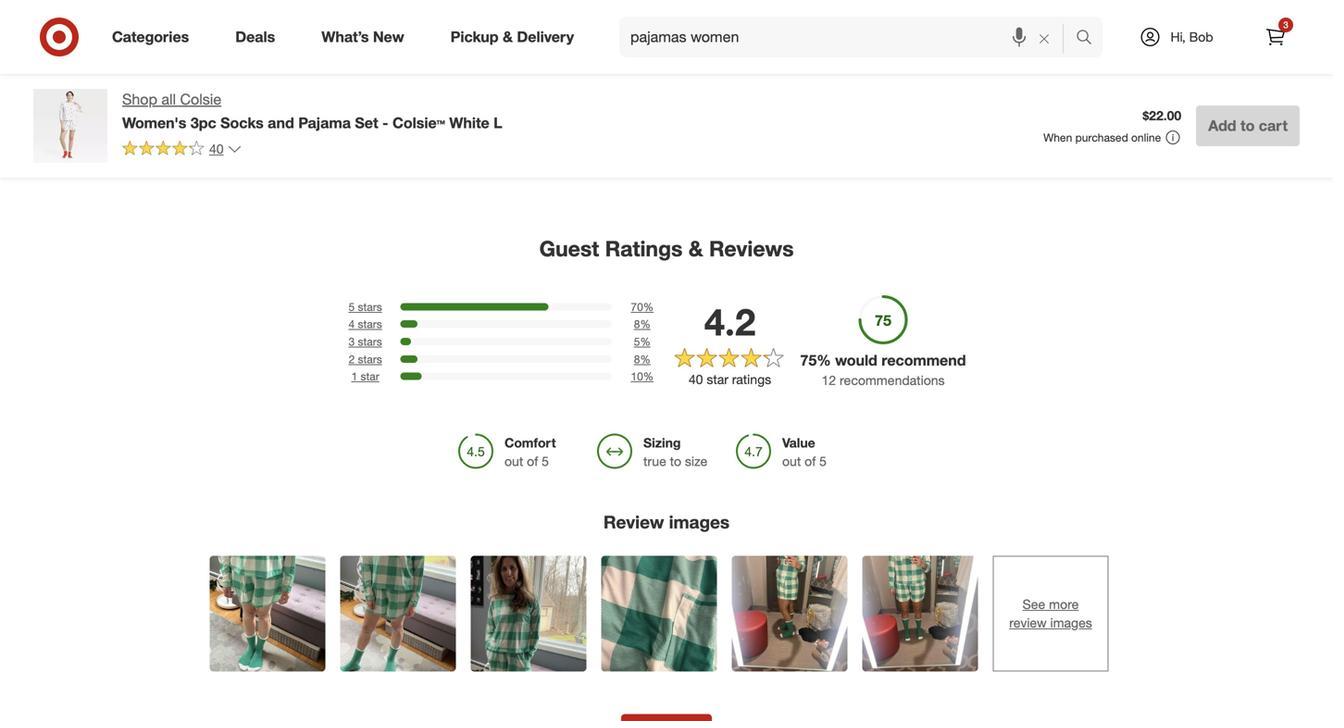 Task type: locate. For each thing, give the bounding box(es) containing it.
0 vertical spatial sponsored
[[1178, 76, 1232, 90]]

0 horizontal spatial thinx
[[422, 43, 454, 60]]

1 horizontal spatial briefs
[[800, 60, 834, 76]]

belly
[[116, 60, 144, 76]]

0 horizontal spatial $50.00
[[253, 43, 286, 57]]

5 up 4
[[349, 300, 355, 314]]

1 horizontal spatial 3
[[1283, 19, 1289, 31]]

$25.00 inside $25.00 $50.00 sale
[[989, 27, 1028, 43]]

5 inside comfort out of 5
[[542, 453, 549, 470]]

thinx for $29.99
[[422, 43, 454, 60]]

1 horizontal spatial star
[[707, 371, 729, 388]]

0 horizontal spatial m
[[499, 76, 510, 92]]

2 all from the left
[[854, 43, 868, 60]]

stars down 4 stars
[[358, 335, 382, 349]]

3 stars
[[349, 335, 382, 349]]

sponsored up "gray"
[[44, 92, 99, 106]]

75 % would recommend 12 recommendations
[[800, 351, 966, 388]]

8 for 4 stars
[[634, 317, 640, 331]]

0 vertical spatial 40
[[209, 141, 224, 157]]

$26.00 jockey generation™ women's 2pk worry proof moderate absorbency period panty briefs - rose burgundy xl
[[611, 27, 762, 124]]

m inside $29.99 thinx for all leaks hi waist incontinence underwear - m
[[499, 76, 510, 92]]

thinx up s
[[800, 43, 831, 60]]

1 vertical spatial briefs
[[689, 92, 723, 108]]

1 horizontal spatial of
[[805, 453, 816, 470]]

3 down 4
[[349, 335, 355, 349]]

2 of from the left
[[805, 453, 816, 470]]

8 down 70
[[634, 317, 640, 331]]

women's
[[611, 60, 665, 76], [122, 114, 186, 132]]

1 horizontal spatial out
[[782, 453, 801, 470]]

1 8 % from the top
[[634, 317, 651, 331]]

underwear down bob at the top
[[1178, 60, 1242, 76]]

$20.49
[[1178, 27, 1216, 43]]

bikini
[[1244, 43, 1275, 60]]

1 vertical spatial 8 %
[[634, 352, 651, 366]]

0 horizontal spatial sponsored
[[44, 92, 99, 106]]

3
[[1283, 19, 1289, 31], [349, 335, 355, 349]]

underwear up white
[[422, 76, 486, 92]]

3 stars from the top
[[358, 335, 382, 349]]

0 horizontal spatial $25.00
[[233, 27, 272, 43]]

1 8 from the top
[[634, 317, 640, 331]]

1 horizontal spatial period
[[837, 60, 875, 76]]

1 horizontal spatial to
[[1241, 117, 1255, 135]]

stars for 5 stars
[[358, 300, 382, 314]]

guest review image 1 of 7, zoom in image
[[210, 556, 325, 672]]

underwear inside the thinx for all women briefs period underwear - s
[[879, 60, 943, 76]]

2 horizontal spatial period
[[1279, 43, 1317, 60]]

0 horizontal spatial star
[[361, 370, 379, 383]]

1 horizontal spatial women's
[[611, 60, 665, 76]]

2 for from the left
[[835, 43, 850, 60]]

all inside $29.99 thinx for all leaks hi waist incontinence underwear - m
[[476, 43, 490, 60]]

period left panty
[[611, 92, 649, 108]]

thinx inside $29.99 thinx for all leaks hi waist incontinence underwear - m
[[422, 43, 454, 60]]

star left ratings
[[707, 371, 729, 388]]

- down leaks
[[490, 76, 495, 92]]

0 horizontal spatial &
[[171, 76, 180, 92]]

images down size
[[669, 512, 730, 533]]

1 stars from the top
[[358, 300, 382, 314]]

0 vertical spatial briefs
[[800, 60, 834, 76]]

1 vertical spatial 3
[[349, 335, 355, 349]]

1 horizontal spatial 40
[[689, 371, 703, 388]]

shop all colsie women's 3pc socks and pajama set - colsie™ white l
[[122, 90, 502, 132]]

1 horizontal spatial $50.00
[[1008, 43, 1041, 57]]

of inside comfort out of 5
[[527, 453, 538, 470]]

5 down 12
[[819, 453, 827, 470]]

8 % down 70 %
[[634, 317, 651, 331]]

$29.99 thinx for all leaks hi waist incontinence underwear - m
[[422, 27, 544, 92]]

1 vertical spatial &
[[171, 76, 180, 92]]

all
[[476, 43, 490, 60], [854, 43, 868, 60]]

guest review image 6 of 7, zoom in image
[[862, 556, 978, 672]]

colsie
[[180, 90, 221, 108]]

- left size
[[75, 108, 80, 124]]

4 stars from the top
[[358, 352, 382, 366]]

% inside 75 % would recommend 12 recommendations
[[817, 351, 831, 369]]

guest review image 2 of 7, zoom in image
[[340, 556, 456, 672]]

for right waist on the top of the page
[[457, 43, 473, 60]]

1 horizontal spatial $25.00
[[989, 27, 1028, 43]]

3 down thinx teen bikini period underwear - m image
[[1283, 19, 1289, 31]]

3 thinx from the left
[[1178, 43, 1209, 60]]

- right women
[[946, 60, 952, 76]]

& right band
[[171, 76, 180, 92]]

thinx inside $20.49 thinx teen bikini period underwear - m sponsored
[[1178, 43, 1209, 60]]

out down the value
[[782, 453, 801, 470]]

2 stars from the top
[[358, 317, 382, 331]]

0 horizontal spatial 3
[[349, 335, 355, 349]]

pickup
[[451, 28, 499, 46]]

women's inside the $26.00 jockey generation™ women's 2pk worry proof moderate absorbency period panty briefs - rose burgundy xl
[[611, 60, 665, 76]]

out for value out of 5
[[782, 453, 801, 470]]

all left leaks
[[476, 43, 490, 60]]

m down 3 link
[[1254, 60, 1265, 76]]

out inside comfort out of 5
[[505, 453, 523, 470]]

thinx for all women briefs period underwear - s link
[[800, 0, 952, 106]]

1 $50.00 from the left
[[253, 43, 286, 57]]

what's new link
[[306, 17, 427, 57]]

for left women
[[835, 43, 850, 60]]

all
[[161, 90, 176, 108]]

to left size
[[670, 453, 681, 470]]

0 vertical spatial 8 %
[[634, 317, 651, 331]]

& right the pickup
[[503, 28, 513, 46]]

proof
[[731, 60, 762, 76]]

$54.99 upspring shrinkx postpartum belly wrap with adjustable band & compression - charcoal gray - size s/m
[[44, 27, 186, 124]]

1 horizontal spatial &
[[503, 28, 513, 46]]

$50.00 left sale
[[1008, 43, 1041, 57]]

&
[[503, 28, 513, 46], [171, 76, 180, 92], [689, 235, 703, 261]]

40 for 40 star ratings
[[689, 371, 703, 388]]

2 8 from the top
[[634, 352, 640, 366]]

- right set
[[382, 114, 388, 132]]

l
[[494, 114, 502, 132]]

$22.00
[[1143, 108, 1182, 124]]

1 vertical spatial images
[[1050, 615, 1092, 631]]

comfort
[[505, 435, 556, 451]]

stars up 4 stars
[[358, 300, 382, 314]]

- inside the thinx for all women briefs period underwear - s
[[946, 60, 952, 76]]

8 up 10
[[634, 352, 640, 366]]

$50.00 inside "$25.00 reg $50.00"
[[253, 43, 286, 57]]

women's down $26.00
[[611, 60, 665, 76]]

2 8 % from the top
[[634, 352, 651, 366]]

women's down charcoal
[[122, 114, 186, 132]]

1 horizontal spatial all
[[854, 43, 868, 60]]

purchased
[[1075, 131, 1128, 144]]

1 vertical spatial to
[[670, 453, 681, 470]]

of inside value out of 5
[[805, 453, 816, 470]]

stars down 3 stars
[[358, 352, 382, 366]]

sponsored down the teen
[[1178, 76, 1232, 90]]

worry
[[693, 60, 728, 76]]

2 out from the left
[[782, 453, 801, 470]]

1 all from the left
[[476, 43, 490, 60]]

for inside $29.99 thinx for all leaks hi waist incontinence underwear - m
[[457, 43, 473, 60]]

0 horizontal spatial images
[[669, 512, 730, 533]]

$50.00
[[253, 43, 286, 57], [1008, 43, 1041, 57]]

all inside the thinx for all women briefs period underwear - s
[[854, 43, 868, 60]]

8 % for 2 stars
[[634, 352, 651, 366]]

40 down 3pc
[[209, 141, 224, 157]]

1 vertical spatial women's
[[122, 114, 186, 132]]

$20.49 thinx teen bikini period underwear - m sponsored
[[1178, 27, 1317, 90]]

thinx for all women briefs period underwear - s
[[800, 43, 952, 92]]

with
[[44, 76, 68, 92]]

10 %
[[631, 370, 654, 383]]

star right 1
[[361, 370, 379, 383]]

0 horizontal spatial period
[[611, 92, 649, 108]]

1 vertical spatial 40
[[689, 371, 703, 388]]

thinx right new at left top
[[422, 43, 454, 60]]

0 vertical spatial 3
[[1283, 19, 1289, 31]]

0 horizontal spatial women's
[[122, 114, 186, 132]]

0 horizontal spatial out
[[505, 453, 523, 470]]

40
[[209, 141, 224, 157], [689, 371, 703, 388]]

briefs inside the $26.00 jockey generation™ women's 2pk worry proof moderate absorbency period panty briefs - rose burgundy xl
[[689, 92, 723, 108]]

% for 5 stars
[[643, 300, 654, 314]]

2 $25.00 from the left
[[989, 27, 1028, 43]]

reviews
[[709, 235, 794, 261]]

m
[[1254, 60, 1265, 76], [499, 76, 510, 92]]

briefs down worry
[[689, 92, 723, 108]]

0 vertical spatial &
[[503, 28, 513, 46]]

0 horizontal spatial to
[[670, 453, 681, 470]]

$25.00 $50.00 sale
[[989, 27, 1066, 57]]

2 thinx from the left
[[800, 43, 831, 60]]

1 for from the left
[[457, 43, 473, 60]]

to
[[1241, 117, 1255, 135], [670, 453, 681, 470]]

8 % down 5 %
[[634, 352, 651, 366]]

1 horizontal spatial m
[[1254, 60, 1265, 76]]

size
[[685, 453, 708, 470]]

0 vertical spatial to
[[1241, 117, 1255, 135]]

- right xl
[[726, 92, 731, 108]]

& right the ratings
[[689, 235, 703, 261]]

0 vertical spatial women's
[[611, 60, 665, 76]]

underwear down what can we help you find? suggestions appear below search box
[[879, 60, 943, 76]]

ratings
[[605, 235, 683, 261]]

pickup & delivery
[[451, 28, 574, 46]]

40 right 10 %
[[689, 371, 703, 388]]

out down comfort
[[505, 453, 523, 470]]

vanity fair womens beauty back full figure wireless smoothing bra 71380 - sheer quartz - 42dd image
[[989, 0, 1141, 16]]

s
[[800, 76, 808, 92]]

period down what can we help you find? suggestions appear below search box
[[837, 60, 875, 76]]

$50.00 right reg
[[253, 43, 286, 57]]

period right bikini
[[1279, 43, 1317, 60]]

m inside $20.49 thinx teen bikini period underwear - m sponsored
[[1254, 60, 1265, 76]]

5 inside value out of 5
[[819, 453, 827, 470]]

see more review images button
[[993, 556, 1109, 672]]

5 down comfort
[[542, 453, 549, 470]]

% for 2 stars
[[640, 352, 651, 366]]

1 horizontal spatial thinx
[[800, 43, 831, 60]]

2 horizontal spatial underwear
[[1178, 60, 1242, 76]]

briefs down what can we help you find? suggestions appear below search box
[[800, 60, 834, 76]]

1 horizontal spatial images
[[1050, 615, 1092, 631]]

images down more
[[1050, 615, 1092, 631]]

8 for 2 stars
[[634, 352, 640, 366]]

4 stars
[[349, 317, 382, 331]]

stars down 5 stars at left
[[358, 317, 382, 331]]

& inside pickup & delivery link
[[503, 28, 513, 46]]

0 horizontal spatial of
[[527, 453, 538, 470]]

0 horizontal spatial briefs
[[689, 92, 723, 108]]

2 horizontal spatial thinx
[[1178, 43, 1209, 60]]

1 of from the left
[[527, 453, 538, 470]]

women
[[872, 43, 916, 60]]

of for comfort
[[527, 453, 538, 470]]

1 horizontal spatial for
[[835, 43, 850, 60]]

0 vertical spatial 8
[[634, 317, 640, 331]]

delivery
[[517, 28, 574, 46]]

stars
[[358, 300, 382, 314], [358, 317, 382, 331], [358, 335, 382, 349], [358, 352, 382, 366]]

5 stars
[[349, 300, 382, 314]]

2 $50.00 from the left
[[1008, 43, 1041, 57]]

0 horizontal spatial underwear
[[422, 76, 486, 92]]

1 horizontal spatial sponsored
[[1178, 76, 1232, 90]]

all left women
[[854, 43, 868, 60]]

1 vertical spatial 8
[[634, 352, 640, 366]]

image of women's 3pc socks and pajama set - colsie™ white l image
[[33, 89, 107, 163]]

of down the value
[[805, 453, 816, 470]]

0 horizontal spatial for
[[457, 43, 473, 60]]

size
[[84, 108, 108, 124]]

$25.00 inside "$25.00 reg $50.00"
[[233, 27, 272, 43]]

stars for 2 stars
[[358, 352, 382, 366]]

4
[[349, 317, 355, 331]]

hi, bob
[[1171, 29, 1213, 45]]

guest review image 3 of 7, zoom in image
[[471, 556, 587, 672]]

to right add
[[1241, 117, 1255, 135]]

5 %
[[634, 335, 651, 349]]

2 horizontal spatial &
[[689, 235, 703, 261]]

$25.00 for $25.00 reg $50.00
[[233, 27, 272, 43]]

compression
[[44, 92, 122, 108]]

2pk
[[668, 60, 690, 76]]

of down comfort
[[527, 453, 538, 470]]

images
[[669, 512, 730, 533], [1050, 615, 1092, 631]]

- right the teen
[[1245, 60, 1250, 76]]

0 vertical spatial images
[[669, 512, 730, 533]]

1 thinx from the left
[[422, 43, 454, 60]]

period
[[1279, 43, 1317, 60], [837, 60, 875, 76], [611, 92, 649, 108]]

m down leaks
[[499, 76, 510, 92]]

1 out from the left
[[505, 453, 523, 470]]

women's inside the shop all colsie women's 3pc socks and pajama set - colsie™ white l
[[122, 114, 186, 132]]

1 star
[[351, 370, 379, 383]]

%
[[643, 300, 654, 314], [640, 317, 651, 331], [640, 335, 651, 349], [817, 351, 831, 369], [640, 352, 651, 366], [643, 370, 654, 383]]

out inside value out of 5
[[782, 453, 801, 470]]

1 horizontal spatial underwear
[[879, 60, 943, 76]]

1 $25.00 from the left
[[233, 27, 272, 43]]

- inside the $26.00 jockey generation™ women's 2pk worry proof moderate absorbency period panty briefs - rose burgundy xl
[[726, 92, 731, 108]]

panty
[[653, 92, 686, 108]]

women's for jockey
[[611, 60, 665, 76]]

5 up 10
[[634, 335, 640, 349]]

postpartum
[[44, 60, 112, 76]]

0 horizontal spatial all
[[476, 43, 490, 60]]

0 horizontal spatial 40
[[209, 141, 224, 157]]

thinx left the teen
[[1178, 43, 1209, 60]]

$25.00 for $25.00 $50.00 sale
[[989, 27, 1028, 43]]

$54.99
[[44, 27, 83, 43]]



Task type: describe. For each thing, give the bounding box(es) containing it.
gray
[[44, 108, 72, 124]]

guest review image 4 of 7, zoom in image
[[601, 556, 717, 672]]

comfort out of 5
[[505, 435, 556, 470]]

70 %
[[631, 300, 654, 314]]

recommendations
[[840, 372, 945, 388]]

value out of 5
[[782, 435, 827, 470]]

guest ratings & reviews
[[539, 235, 794, 261]]

jockey
[[611, 43, 652, 60]]

search
[[1068, 30, 1112, 48]]

thinx inside the thinx for all women briefs period underwear - s
[[800, 43, 831, 60]]

& inside $54.99 upspring shrinkx postpartum belly wrap with adjustable band & compression - charcoal gray - size s/m
[[171, 76, 180, 92]]

out for comfort out of 5
[[505, 453, 523, 470]]

wrap
[[148, 60, 178, 76]]

star for 1
[[361, 370, 379, 383]]

bob
[[1189, 29, 1213, 45]]

3 for 3
[[1283, 19, 1289, 31]]

pickup & delivery link
[[435, 17, 597, 57]]

period inside $20.49 thinx teen bikini period underwear - m sponsored
[[1279, 43, 1317, 60]]

new
[[373, 28, 404, 46]]

review images
[[604, 512, 730, 533]]

upspring shrinkx postpartum belly wrap with adjustable band & compression - charcoal gray - size s/m image
[[44, 0, 196, 16]]

cart
[[1259, 117, 1288, 135]]

underwear inside $29.99 thinx for all leaks hi waist incontinence underwear - m
[[422, 76, 486, 92]]

what's new
[[322, 28, 404, 46]]

xl
[[704, 108, 719, 124]]

online
[[1131, 131, 1161, 144]]

What can we help you find? suggestions appear below search field
[[619, 17, 1080, 57]]

$50.00 inside $25.00 $50.00 sale
[[1008, 43, 1041, 57]]

add to cart
[[1208, 117, 1288, 135]]

- inside $29.99 thinx for all leaks hi waist incontinence underwear - m
[[490, 76, 495, 92]]

2
[[349, 352, 355, 366]]

s/m
[[112, 108, 136, 124]]

categories link
[[96, 17, 212, 57]]

colsie™
[[393, 114, 445, 132]]

categories
[[112, 28, 189, 46]]

$26.00
[[611, 27, 650, 43]]

shrinkx
[[101, 43, 145, 60]]

pajama
[[298, 114, 351, 132]]

and
[[268, 114, 294, 132]]

12
[[822, 372, 836, 388]]

would
[[835, 351, 878, 369]]

see
[[1023, 596, 1045, 612]]

3pc
[[191, 114, 216, 132]]

8 % for 4 stars
[[634, 317, 651, 331]]

to inside sizing true to size
[[670, 453, 681, 470]]

search button
[[1068, 17, 1112, 61]]

star for 40
[[707, 371, 729, 388]]

images inside see more review images
[[1050, 615, 1092, 631]]

thinx for $20.49
[[1178, 43, 1209, 60]]

2 vertical spatial &
[[689, 235, 703, 261]]

stars for 3 stars
[[358, 335, 382, 349]]

guest
[[539, 235, 599, 261]]

to inside add to cart button
[[1241, 117, 1255, 135]]

40 link
[[122, 140, 242, 161]]

10
[[631, 370, 643, 383]]

what's
[[322, 28, 369, 46]]

3 link
[[1255, 17, 1296, 57]]

40 for 40
[[209, 141, 224, 157]]

waist
[[422, 60, 454, 76]]

hi,
[[1171, 29, 1186, 45]]

sizing true to size
[[643, 435, 708, 470]]

hi
[[532, 43, 544, 60]]

guest review image 5 of 7, zoom in image
[[732, 556, 848, 672]]

40 star ratings
[[689, 371, 771, 388]]

3 for 3 stars
[[349, 335, 355, 349]]

thinx teen bikini period underwear - m image
[[1178, 0, 1330, 16]]

period inside the $26.00 jockey generation™ women's 2pk worry proof moderate absorbency period panty briefs - rose burgundy xl
[[611, 92, 649, 108]]

incontinence
[[457, 60, 532, 76]]

sponsored inside $20.49 thinx teen bikini period underwear - m sponsored
[[1178, 76, 1232, 90]]

- inside $20.49 thinx teen bikini period underwear - m sponsored
[[1245, 60, 1250, 76]]

stars for 4 stars
[[358, 317, 382, 331]]

rose
[[611, 108, 641, 124]]

teen
[[1213, 43, 1240, 60]]

set
[[355, 114, 378, 132]]

$25.00 reg $50.00
[[233, 27, 286, 57]]

1 vertical spatial sponsored
[[44, 92, 99, 106]]

sizing
[[643, 435, 681, 451]]

white
[[449, 114, 490, 132]]

4.2
[[704, 299, 756, 344]]

% for 3 stars
[[640, 335, 651, 349]]

charcoal
[[134, 92, 186, 108]]

more
[[1049, 596, 1079, 612]]

period inside the thinx for all women briefs period underwear - s
[[837, 60, 875, 76]]

review
[[1009, 615, 1047, 631]]

underwear inside $20.49 thinx teen bikini period underwear - m sponsored
[[1178, 60, 1242, 76]]

for inside the thinx for all women briefs period underwear - s
[[835, 43, 850, 60]]

- inside the shop all colsie women's 3pc socks and pajama set - colsie™ white l
[[382, 114, 388, 132]]

% for 1 star
[[643, 370, 654, 383]]

70
[[631, 300, 643, 314]]

add to cart button
[[1196, 106, 1300, 146]]

value
[[782, 435, 815, 451]]

recommend
[[882, 351, 966, 369]]

1
[[351, 370, 358, 383]]

2 stars
[[349, 352, 382, 366]]

shop
[[122, 90, 157, 108]]

adjustable
[[72, 76, 133, 92]]

- left band
[[125, 92, 130, 108]]

sale
[[1044, 43, 1066, 57]]

absorbency
[[671, 76, 741, 92]]

socks
[[220, 114, 264, 132]]

generation™
[[656, 43, 727, 60]]

when purchased online
[[1044, 131, 1161, 144]]

band
[[137, 76, 168, 92]]

ratings
[[732, 371, 771, 388]]

% for 4 stars
[[640, 317, 651, 331]]

briefs inside the thinx for all women briefs period underwear - s
[[800, 60, 834, 76]]

upspring
[[44, 43, 98, 60]]

women's for all
[[122, 114, 186, 132]]

of for value
[[805, 453, 816, 470]]

75
[[800, 351, 817, 369]]

leaks
[[494, 43, 528, 60]]

true
[[643, 453, 666, 470]]



Task type: vqa. For each thing, say whether or not it's contained in the screenshot.
bottom images
yes



